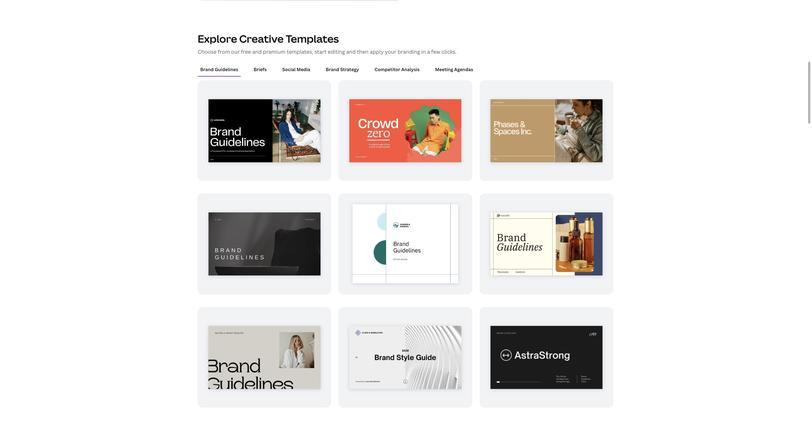 Task type: vqa. For each thing, say whether or not it's contained in the screenshot.
Canva
no



Task type: describe. For each thing, give the bounding box(es) containing it.
your
[[385, 48, 396, 55]]

meeting agendas button
[[433, 64, 476, 76]]

social media button
[[280, 64, 313, 76]]

explore creative templates choose from our free and premium templates, start editing and then apply your branding in a few clicks.
[[198, 32, 457, 55]]

meeting
[[435, 66, 453, 73]]

apply
[[370, 48, 384, 55]]

brand guidelines
[[200, 66, 238, 73]]

agendas
[[454, 66, 473, 73]]

brand guidelines and application deck presentation in bright red cobalt bright green chic photocentric frames style image
[[350, 99, 462, 162]]

1 and from the left
[[252, 48, 262, 55]]

brand for brand guidelines
[[200, 66, 214, 73]]

then
[[357, 48, 369, 55]]

media
[[297, 66, 310, 73]]

guidelines
[[215, 66, 238, 73]]

social media
[[282, 66, 310, 73]]

black and white simple fitness mobile app brand guidelines presentation image
[[491, 326, 603, 389]]

templates,
[[287, 48, 313, 55]]

clicks.
[[442, 48, 457, 55]]

brand guidelines button
[[198, 64, 241, 76]]

brand guidelines and application deck presentation in black and white neon pink turquoise bold gradient style image
[[208, 99, 320, 162]]

neutral & elegant brand guidelines product portfolio presentation image
[[208, 326, 320, 389]]

strategy
[[340, 66, 359, 73]]

competitor analysis button
[[372, 64, 422, 76]]

start
[[315, 48, 327, 55]]

templates
[[286, 32, 339, 46]]

brand guidelines and application deck presentation in cream beige black warm & modern style image
[[491, 99, 603, 162]]



Task type: locate. For each thing, give the bounding box(es) containing it.
social
[[282, 66, 296, 73]]

creative
[[239, 32, 284, 46]]

brand inside brand strategy button
[[326, 66, 339, 73]]

competitor analysis
[[375, 66, 420, 73]]

1 horizontal spatial and
[[346, 48, 356, 55]]

branding
[[398, 48, 420, 55]]

choose
[[198, 48, 217, 55]]

analysis
[[401, 66, 420, 73]]

2 brand from the left
[[326, 66, 339, 73]]

0 horizontal spatial and
[[252, 48, 262, 55]]

green clean company business abstract brand guidelines presentation image
[[353, 205, 458, 284]]

brand strategy
[[326, 66, 359, 73]]

brand
[[200, 66, 214, 73], [326, 66, 339, 73]]

0 horizontal spatial brand
[[200, 66, 214, 73]]

competitor
[[375, 66, 400, 73]]

and left then
[[346, 48, 356, 55]]

1 brand from the left
[[200, 66, 214, 73]]

brand for brand strategy
[[326, 66, 339, 73]]

and
[[252, 48, 262, 55], [346, 48, 356, 55]]

2 and from the left
[[346, 48, 356, 55]]

brand templates (1) image
[[198, 0, 402, 1]]

editing
[[328, 48, 345, 55]]

1 horizontal spatial brand
[[326, 66, 339, 73]]

in
[[421, 48, 426, 55]]

and right free
[[252, 48, 262, 55]]

white and blue modern professional corporate brand guidelines presentation image
[[350, 326, 462, 389]]

our
[[231, 48, 240, 55]]

meeting agendas
[[435, 66, 473, 73]]

black and white minimalist brand guidelines presentation image
[[208, 213, 320, 276]]

briefs
[[254, 66, 267, 73]]

a
[[427, 48, 430, 55]]

free
[[241, 48, 251, 55]]

explore
[[198, 32, 237, 46]]

premium
[[263, 48, 286, 55]]

brand left strategy at left top
[[326, 66, 339, 73]]

from
[[218, 48, 230, 55]]

beige and navy minimalist brand guidelines presentation image
[[491, 213, 603, 276]]

brand down choose
[[200, 66, 214, 73]]

few
[[431, 48, 440, 55]]

briefs button
[[251, 64, 269, 76]]

brand strategy button
[[323, 64, 362, 76]]

brand inside brand guidelines button
[[200, 66, 214, 73]]



